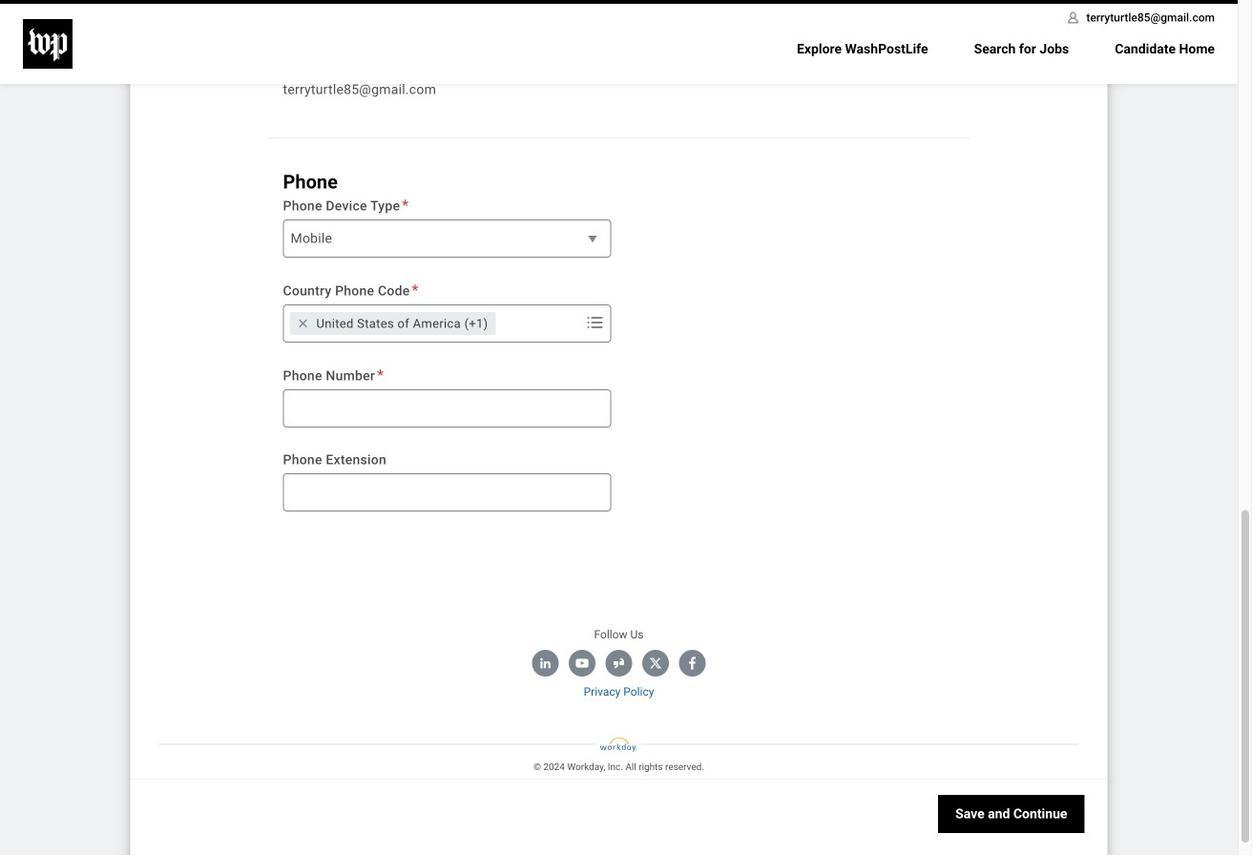 Task type: locate. For each thing, give the bounding box(es) containing it.
glassdoor 2 image
[[611, 656, 627, 671]]

careers image
[[23, 19, 73, 69]]

linkedin image
[[538, 656, 553, 671]]

united states of america (+1) element
[[316, 315, 488, 332]]

None text field
[[283, 473, 611, 511]]

x small image
[[294, 314, 313, 333]]

None text field
[[283, 80, 955, 99], [283, 389, 611, 427], [283, 80, 955, 99], [283, 389, 611, 427]]



Task type: describe. For each thing, give the bounding box(es) containing it.
united states of america (+1), press delete to clear value. option
[[290, 312, 496, 335]]

user image
[[1066, 10, 1081, 25]]

youtube image
[[575, 656, 590, 671]]

social media x image
[[648, 656, 663, 671]]

prompts image
[[584, 311, 607, 334]]

facebook image
[[685, 656, 700, 671]]



